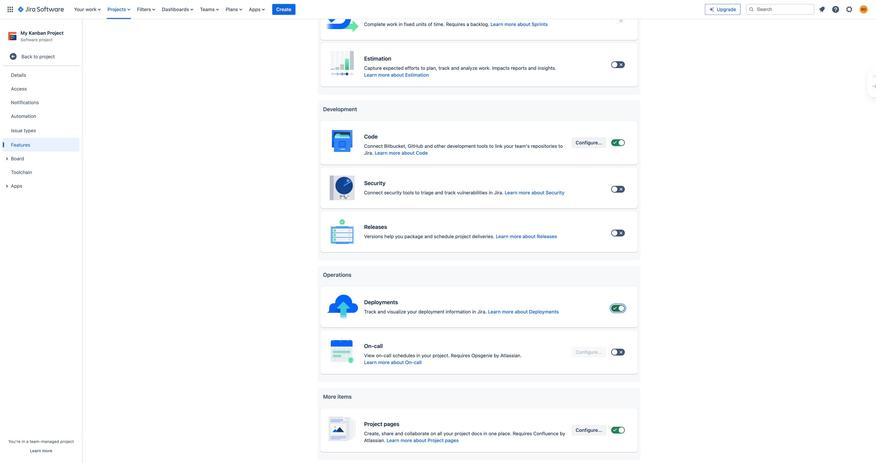 Task type: locate. For each thing, give the bounding box(es) containing it.
settings image
[[846, 5, 854, 14]]

1 vertical spatial expand image
[[3, 182, 11, 191]]

Search field
[[747, 4, 815, 15]]

jira software image
[[18, 5, 64, 14], [18, 5, 64, 14]]

banner
[[0, 0, 877, 19]]

sidebar element
[[0, 19, 82, 463]]

1 horizontal spatial list
[[817, 3, 873, 16]]

list item
[[272, 0, 296, 19]]

group inside sidebar element
[[3, 66, 79, 195]]

group
[[3, 66, 79, 195]]

0 vertical spatial expand image
[[3, 155, 11, 163]]

1 expand image from the top
[[3, 155, 11, 163]]

2 expand image from the top
[[3, 182, 11, 191]]

list
[[71, 0, 706, 19], [817, 3, 873, 16]]

None search field
[[747, 4, 815, 15]]

expand image
[[3, 155, 11, 163], [3, 182, 11, 191]]

search image
[[749, 7, 755, 12]]



Task type: vqa. For each thing, say whether or not it's contained in the screenshot.
Search this board text box
no



Task type: describe. For each thing, give the bounding box(es) containing it.
primary element
[[4, 0, 706, 19]]

sidebar navigation image
[[75, 27, 90, 41]]

appswitcher icon image
[[6, 5, 14, 14]]

help image
[[832, 5, 841, 14]]

0 horizontal spatial list
[[71, 0, 706, 19]]

your profile and settings image
[[860, 5, 869, 14]]

notifications image
[[819, 5, 827, 14]]



